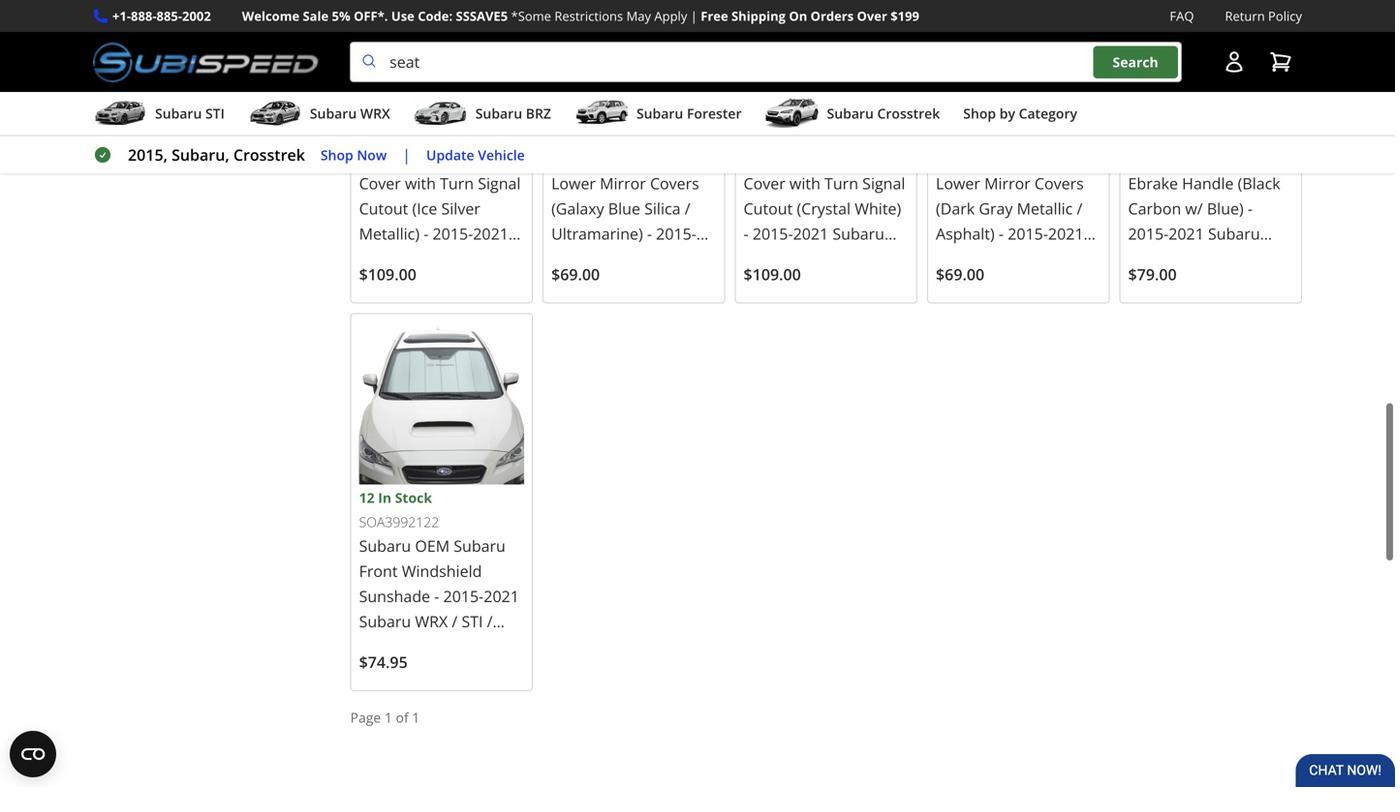 Task type: locate. For each thing, give the bounding box(es) containing it.
olm oe style mirror cover with turn signal cutout (ice silver metallic) - 2015-2021 subaru wrx / sti / 2015-2017 crosstrek image
[[359, 0, 524, 99]]

in inside "12 in stock soa3992122 subaru oem subaru front windshield sunshade - 2015-2021 subaru wrx / sti / 2013-2021 crosstrek"
[[378, 489, 392, 507]]

in inside "1 in stock a.700193.1-g1u olm oe style mirror cover with turn signal cutout (ice silver metallic) - 2015-2021 subaru wrx / sti / 2015-2017 crosstrek"
[[370, 101, 384, 119]]

a.700193.1- up now
[[359, 125, 432, 144]]

4 olm from the left
[[936, 148, 970, 169]]

wrx inside "1 in stock a.700193.1-g1u olm oe style mirror cover with turn signal cutout (ice silver metallic) - 2015-2021 subaru wrx / sti / 2015-2017 crosstrek"
[[415, 249, 448, 269]]

$199
[[891, 7, 920, 25]]

1 a.700193.1- from the left
[[359, 125, 432, 144]]

1 horizontal spatial $109.00
[[744, 264, 801, 285]]

0 horizontal spatial shop
[[321, 146, 353, 164]]

in for subaru oem subaru front windshield sunshade - 2015-2021 subaru wrx / sti / 2013-2021 crosstrek
[[378, 489, 392, 507]]

metallic)
[[359, 223, 420, 244]]

-
[[424, 223, 429, 244], [744, 223, 749, 244], [647, 223, 652, 244], [999, 223, 1004, 244], [434, 586, 439, 607]]

subaru up shop now
[[310, 104, 357, 123]]

subaru down white)
[[833, 223, 885, 244]]

paint down e8h
[[590, 148, 627, 169]]

ultramarine)
[[552, 223, 643, 244]]

subaru brz
[[476, 104, 551, 123]]

free
[[701, 7, 729, 25]]

stock inside 5 in stock a.700002.1-e8h olm paint matched lower mirror covers (galaxy blue silica / ultramarine) - 2015- 2021 subaru wrx / sti / 2015-2017 crosstrek / 2015-2016 impreza
[[580, 101, 617, 119]]

a.700193.1- down the search input field
[[744, 125, 817, 144]]

1 matched from the left
[[631, 148, 694, 169]]

0 horizontal spatial 2016
[[602, 299, 637, 320]]

2 $69.00 from the left
[[936, 264, 985, 285]]

lower inside 5 in stock a.700002.1-e8h olm paint matched lower mirror covers (galaxy blue silica / ultramarine) - 2015- 2021 subaru wrx / sti / 2015-2017 crosstrek / 2015-2016 impreza
[[552, 173, 596, 194]]

2017 down metallic)
[[400, 274, 435, 295]]

in inside 5 in stock a.700002.1-e8h olm paint matched lower mirror covers (galaxy blue silica / ultramarine) - 2015- 2021 subaru wrx / sti / 2015-2017 crosstrek / 2015-2016 impreza
[[563, 101, 576, 119]]

style down k1x at top right
[[807, 148, 841, 169]]

0 horizontal spatial impreza
[[641, 299, 700, 320]]

crosstrek inside 'olm oe style mirror cover with turn signal cutout (crystal white) - 2015-2021 subaru wrx / sti / 2015-2017 crosstrek'
[[744, 274, 813, 295]]

2015- inside "12 in stock soa3992122 subaru oem subaru front windshield sunshade - 2015-2021 subaru wrx / sti / 2013-2021 crosstrek"
[[443, 586, 484, 607]]

matched down e8h
[[631, 148, 694, 169]]

olm down a.700002.1-61k
[[936, 148, 970, 169]]

0 horizontal spatial turn
[[440, 173, 474, 194]]

cutout inside "1 in stock a.700193.1-g1u olm oe style mirror cover with turn signal cutout (ice silver metallic) - 2015-2021 subaru wrx / sti / 2015-2017 crosstrek"
[[359, 198, 408, 219]]

shop up a.700002.1-61k
[[964, 104, 996, 123]]

in right 5
[[563, 101, 576, 119]]

subaru down the ultramarine)
[[591, 249, 643, 269]]

style inside 'olm oe style mirror cover with turn signal cutout (crystal white) - 2015-2021 subaru wrx / sti / 2015-2017 crosstrek'
[[807, 148, 841, 169]]

subaru,
[[172, 145, 229, 165]]

style
[[422, 148, 456, 169], [807, 148, 841, 169]]

crosstrek down (crystal
[[744, 274, 813, 295]]

a.700002.1-
[[552, 125, 625, 144], [936, 125, 1009, 144]]

0 horizontal spatial |
[[402, 145, 411, 165]]

0 horizontal spatial $109.00
[[359, 264, 417, 285]]

faq link
[[1170, 6, 1195, 26]]

2016
[[602, 299, 637, 320], [977, 299, 1012, 320]]

1 2016 from the left
[[602, 299, 637, 320]]

shop
[[964, 104, 996, 123], [321, 146, 353, 164]]

with up '(ice'
[[405, 173, 436, 194]]

1 horizontal spatial impreza
[[1016, 299, 1075, 320]]

wrx inside olm paint matched lower mirror covers (dark gray metallic / asphalt) - 2015-2021 subaru wrx / sti / 2015-2017 crosstrek / 2015-2016 impreza
[[992, 249, 1025, 269]]

1 horizontal spatial 2016
[[977, 299, 1012, 320]]

1 up now
[[359, 101, 367, 119]]

a.700193.1-
[[359, 125, 432, 144], [744, 125, 817, 144]]

wrx
[[360, 104, 390, 123], [415, 249, 448, 269], [744, 249, 777, 269], [647, 249, 680, 269], [992, 249, 1025, 269], [415, 612, 448, 632]]

stock
[[387, 101, 425, 119], [580, 101, 617, 119], [395, 489, 432, 507]]

lower inside olm paint matched lower mirror covers (dark gray metallic / asphalt) - 2015-2021 subaru wrx / sti / 2015-2017 crosstrek / 2015-2016 impreza
[[936, 173, 981, 194]]

sti inside 5 in stock a.700002.1-e8h olm paint matched lower mirror covers (galaxy blue silica / ultramarine) - 2015- 2021 subaru wrx / sti / 2015-2017 crosstrek / 2015-2016 impreza
[[694, 249, 715, 269]]

a.700002.1- down by
[[936, 125, 1009, 144]]

1 horizontal spatial a.700193.1-
[[744, 125, 817, 144]]

+1-888-885-2002
[[112, 7, 211, 25]]

1 cover from the left
[[359, 173, 401, 194]]

1 signal from the left
[[478, 173, 521, 194]]

oe
[[397, 148, 418, 169], [782, 148, 803, 169]]

2 paint from the left
[[974, 148, 1011, 169]]

2 cover from the left
[[744, 173, 786, 194]]

2021 inside 5 in stock a.700002.1-e8h olm paint matched lower mirror covers (galaxy blue silica / ultramarine) - 2015- 2021 subaru wrx / sti / 2015-2017 crosstrek / 2015-2016 impreza
[[552, 249, 587, 269]]

mirror inside "1 in stock a.700193.1-g1u olm oe style mirror cover with turn signal cutout (ice silver metallic) - 2015-2021 subaru wrx / sti / 2015-2017 crosstrek"
[[460, 148, 507, 169]]

subaru wrx button
[[248, 96, 390, 135]]

subaru up "front"
[[359, 536, 411, 557]]

0 horizontal spatial cutout
[[359, 198, 408, 219]]

return policy link
[[1226, 6, 1303, 26]]

2017 down 'asphalt)'
[[977, 274, 1012, 295]]

2017
[[866, 249, 902, 269], [400, 274, 435, 295], [602, 274, 637, 295], [977, 274, 1012, 295]]

shop for shop by category
[[964, 104, 996, 123]]

matched down 61k
[[1015, 148, 1079, 169]]

2 matched from the left
[[1015, 148, 1079, 169]]

0 horizontal spatial oe
[[397, 148, 418, 169]]

impreza inside 5 in stock a.700002.1-e8h olm paint matched lower mirror covers (galaxy blue silica / ultramarine) - 2015- 2021 subaru wrx / sti / 2015-2017 crosstrek / 2015-2016 impreza
[[641, 299, 700, 320]]

oe down a.700193.1-k1x
[[782, 148, 803, 169]]

subaru sti button
[[93, 96, 225, 135]]

1 impreza from the left
[[641, 299, 700, 320]]

turn
[[440, 173, 474, 194], [825, 173, 859, 194]]

subaru forester
[[637, 104, 742, 123]]

1 left 'of'
[[385, 709, 392, 727]]

a subaru crosstrek thumbnail image image
[[765, 99, 819, 128]]

covers up silica
[[650, 173, 700, 194]]

with inside 'olm oe style mirror cover with turn signal cutout (crystal white) - 2015-2021 subaru wrx / sti / 2015-2017 crosstrek'
[[790, 173, 821, 194]]

crosstrek down 'a subaru wrx thumbnail image'
[[233, 145, 305, 165]]

paint
[[590, 148, 627, 169], [974, 148, 1011, 169]]

olm inside "1 in stock a.700193.1-g1u olm oe style mirror cover with turn signal cutout (ice silver metallic) - 2015-2021 subaru wrx / sti / 2015-2017 crosstrek"
[[359, 148, 393, 169]]

2 cutout from the left
[[744, 198, 793, 219]]

2 style from the left
[[807, 148, 841, 169]]

covers inside olm paint matched lower mirror covers (dark gray metallic / asphalt) - 2015-2021 subaru wrx / sti / 2015-2017 crosstrek / 2015-2016 impreza
[[1035, 173, 1084, 194]]

button image
[[1223, 51, 1246, 74]]

lower up (dark
[[936, 173, 981, 194]]

in right 12
[[378, 489, 392, 507]]

stock inside "1 in stock a.700193.1-g1u olm oe style mirror cover with turn signal cutout (ice silver metallic) - 2015-2021 subaru wrx / sti / 2015-2017 crosstrek"
[[387, 101, 425, 119]]

a.700002.1- inside 5 in stock a.700002.1-e8h olm paint matched lower mirror covers (galaxy blue silica / ultramarine) - 2015- 2021 subaru wrx / sti / 2015-2017 crosstrek / 2015-2016 impreza
[[552, 125, 625, 144]]

1 horizontal spatial turn
[[825, 173, 859, 194]]

use
[[391, 7, 415, 25]]

signal inside "1 in stock a.700193.1-g1u olm oe style mirror cover with turn signal cutout (ice silver metallic) - 2015-2021 subaru wrx / sti / 2015-2017 crosstrek"
[[478, 173, 521, 194]]

0 horizontal spatial a.700193.1-
[[359, 125, 432, 144]]

1 horizontal spatial shop
[[964, 104, 996, 123]]

subaru down 'asphalt)'
[[936, 249, 988, 269]]

+1-888-885-2002 link
[[112, 6, 211, 26]]

1 horizontal spatial oe
[[782, 148, 803, 169]]

2 covers from the left
[[1035, 173, 1084, 194]]

0 horizontal spatial covers
[[650, 173, 700, 194]]

lower
[[552, 173, 596, 194], [936, 173, 981, 194]]

$69.00 down the ultramarine)
[[552, 264, 600, 285]]

$69.00 down 'asphalt)'
[[936, 264, 985, 285]]

1 $109.00 from the left
[[359, 264, 417, 285]]

1 horizontal spatial paint
[[974, 148, 1011, 169]]

1 horizontal spatial $69.00
[[936, 264, 985, 285]]

mirror up gray
[[985, 173, 1031, 194]]

subaru
[[155, 104, 202, 123], [310, 104, 357, 123], [476, 104, 523, 123], [637, 104, 684, 123], [827, 104, 874, 123], [833, 223, 885, 244], [359, 249, 411, 269], [591, 249, 643, 269], [936, 249, 988, 269], [359, 536, 411, 557], [454, 536, 506, 557], [359, 612, 411, 632]]

0 vertical spatial shop
[[964, 104, 996, 123]]

crosstrek down metallic
[[1016, 274, 1085, 295]]

- inside olm paint matched lower mirror covers (dark gray metallic / asphalt) - 2015-2021 subaru wrx / sti / 2015-2017 crosstrek / 2015-2016 impreza
[[999, 223, 1004, 244]]

1 turn from the left
[[440, 173, 474, 194]]

1 horizontal spatial covers
[[1035, 173, 1084, 194]]

turn up silver
[[440, 173, 474, 194]]

matched
[[631, 148, 694, 169], [1015, 148, 1079, 169]]

2017 down white)
[[866, 249, 902, 269]]

1 horizontal spatial cutout
[[744, 198, 793, 219]]

subaru up subaru,
[[155, 104, 202, 123]]

a.700002.1-61k
[[936, 125, 1033, 144]]

wrx inside "12 in stock soa3992122 subaru oem subaru front windshield sunshade - 2015-2021 subaru wrx / sti / 2013-2021 crosstrek"
[[415, 612, 448, 632]]

by
[[1000, 104, 1016, 123]]

2 signal from the left
[[863, 173, 906, 194]]

wrx inside dropdown button
[[360, 104, 390, 123]]

$69.00
[[552, 264, 600, 285], [936, 264, 985, 285]]

1 oe from the left
[[397, 148, 418, 169]]

2016 inside 5 in stock a.700002.1-e8h olm paint matched lower mirror covers (galaxy blue silica / ultramarine) - 2015- 2021 subaru wrx / sti / 2015-2017 crosstrek / 2015-2016 impreza
[[602, 299, 637, 320]]

lower up (galaxy
[[552, 173, 596, 194]]

1 covers from the left
[[650, 173, 700, 194]]

cutout left (crystal
[[744, 198, 793, 219]]

0 horizontal spatial $69.00
[[552, 264, 600, 285]]

0 horizontal spatial signal
[[478, 173, 521, 194]]

(ice
[[412, 198, 437, 219]]

2 horizontal spatial 1
[[412, 709, 420, 727]]

cover down a.700193.1-k1x
[[744, 173, 786, 194]]

3 olm from the left
[[552, 148, 586, 169]]

1 lower from the left
[[552, 173, 596, 194]]

paint inside 5 in stock a.700002.1-e8h olm paint matched lower mirror covers (galaxy blue silica / ultramarine) - 2015- 2021 subaru wrx / sti / 2015-2017 crosstrek / 2015-2016 impreza
[[590, 148, 627, 169]]

stock inside "12 in stock soa3992122 subaru oem subaru front windshield sunshade - 2015-2021 subaru wrx / sti / 2013-2021 crosstrek"
[[395, 489, 432, 507]]

1 right 'of'
[[412, 709, 420, 727]]

shop by category button
[[964, 96, 1078, 135]]

2016 down 'asphalt)'
[[977, 299, 1012, 320]]

*some
[[511, 7, 551, 25]]

0 horizontal spatial style
[[422, 148, 456, 169]]

olm down subaru wrx
[[359, 148, 393, 169]]

1 cutout from the left
[[359, 198, 408, 219]]

shop inside dropdown button
[[964, 104, 996, 123]]

sti
[[205, 104, 225, 123], [462, 249, 483, 269], [791, 249, 812, 269], [694, 249, 715, 269], [1039, 249, 1060, 269], [462, 612, 483, 632]]

style inside "1 in stock a.700193.1-g1u olm oe style mirror cover with turn signal cutout (ice silver metallic) - 2015-2021 subaru wrx / sti / 2015-2017 crosstrek"
[[422, 148, 456, 169]]

| right now
[[402, 145, 411, 165]]

2013-
[[359, 637, 400, 658]]

a.700002.1- down 5
[[552, 125, 625, 144]]

crosstrek
[[878, 104, 940, 123], [233, 145, 305, 165], [439, 274, 508, 295], [744, 274, 813, 295], [641, 274, 710, 295], [1016, 274, 1085, 295], [439, 637, 508, 658]]

- inside 5 in stock a.700002.1-e8h olm paint matched lower mirror covers (galaxy blue silica / ultramarine) - 2015- 2021 subaru wrx / sti / 2015-2017 crosstrek / 2015-2016 impreza
[[647, 223, 652, 244]]

subaru up windshield
[[454, 536, 506, 557]]

(crystal
[[797, 198, 851, 219]]

signal
[[478, 173, 521, 194], [863, 173, 906, 194]]

crosstrek down silica
[[641, 274, 710, 295]]

2021 inside "1 in stock a.700193.1-g1u olm oe style mirror cover with turn signal cutout (ice silver metallic) - 2015-2021 subaru wrx / sti / 2015-2017 crosstrek"
[[473, 223, 509, 244]]

2 olm from the left
[[744, 148, 778, 169]]

2 oe from the left
[[782, 148, 803, 169]]

0 horizontal spatial a.700002.1-
[[552, 125, 625, 144]]

cover down now
[[359, 173, 401, 194]]

1 with from the left
[[405, 173, 436, 194]]

0 horizontal spatial cover
[[359, 173, 401, 194]]

1 a.700002.1- from the left
[[552, 125, 625, 144]]

1 $69.00 from the left
[[552, 264, 600, 285]]

0 horizontal spatial paint
[[590, 148, 627, 169]]

mirror
[[460, 148, 507, 169], [845, 148, 891, 169], [600, 173, 646, 194], [985, 173, 1031, 194]]

cover inside "1 in stock a.700193.1-g1u olm oe style mirror cover with turn signal cutout (ice silver metallic) - 2015-2021 subaru wrx / sti / 2015-2017 crosstrek"
[[359, 173, 401, 194]]

signal up white)
[[863, 173, 906, 194]]

0 horizontal spatial 1
[[359, 101, 367, 119]]

1 paint from the left
[[590, 148, 627, 169]]

|
[[691, 7, 698, 25], [402, 145, 411, 165]]

mirror down subaru crosstrek dropdown button
[[845, 148, 891, 169]]

mirror down subaru brz dropdown button
[[460, 148, 507, 169]]

covers up metallic
[[1035, 173, 1084, 194]]

1 horizontal spatial a.700002.1-
[[936, 125, 1009, 144]]

2 lower from the left
[[936, 173, 981, 194]]

0 horizontal spatial with
[[405, 173, 436, 194]]

subaru inside 5 in stock a.700002.1-e8h olm paint matched lower mirror covers (galaxy blue silica / ultramarine) - 2015- 2021 subaru wrx / sti / 2015-2017 crosstrek / 2015-2016 impreza
[[591, 249, 643, 269]]

1 horizontal spatial with
[[790, 173, 821, 194]]

2 2016 from the left
[[977, 299, 1012, 320]]

2017 inside "1 in stock a.700193.1-g1u olm oe style mirror cover with turn signal cutout (ice silver metallic) - 2015-2021 subaru wrx / sti / 2015-2017 crosstrek"
[[400, 274, 435, 295]]

2 impreza from the left
[[1016, 299, 1075, 320]]

1 horizontal spatial signal
[[863, 173, 906, 194]]

signal down vehicle
[[478, 173, 521, 194]]

5 in stock a.700002.1-e8h olm paint matched lower mirror covers (galaxy blue silica / ultramarine) - 2015- 2021 subaru wrx / sti / 2015-2017 crosstrek / 2015-2016 impreza
[[552, 101, 715, 320]]

1 in stock a.700193.1-g1u olm oe style mirror cover with turn signal cutout (ice silver metallic) - 2015-2021 subaru wrx / sti / 2015-2017 crosstrek
[[359, 101, 521, 295]]

0 vertical spatial |
[[691, 7, 698, 25]]

1 horizontal spatial style
[[807, 148, 841, 169]]

1 vertical spatial |
[[402, 145, 411, 165]]

in for olm paint matched lower mirror covers (galaxy blue silica / ultramarine) - 2015- 2021 subaru wrx / sti / 2015-2017 crosstrek / 2015-2016 impreza
[[563, 101, 576, 119]]

1 horizontal spatial |
[[691, 7, 698, 25]]

2017 inside 'olm oe style mirror cover with turn signal cutout (crystal white) - 2015-2021 subaru wrx / sti / 2015-2017 crosstrek'
[[866, 249, 902, 269]]

impreza
[[641, 299, 700, 320], [1016, 299, 1075, 320]]

2016 down the ultramarine)
[[602, 299, 637, 320]]

0 horizontal spatial lower
[[552, 173, 596, 194]]

1 horizontal spatial lower
[[936, 173, 981, 194]]

2017 down the ultramarine)
[[602, 274, 637, 295]]

(dark
[[936, 198, 975, 219]]

olm paint matched lower mirror covers (dark gray metallic / asphalt) - 2015-2021 subaru wrx / sti / 2015-2017 crosstrek / 2015-2016 impreza image
[[936, 0, 1102, 99]]

olm
[[359, 148, 393, 169], [744, 148, 778, 169], [552, 148, 586, 169], [936, 148, 970, 169]]

with up (crystal
[[790, 173, 821, 194]]

olm down 5
[[552, 148, 586, 169]]

2015, subaru, crosstrek
[[128, 145, 305, 165]]

olm paint matched lower mirror covers (galaxy blue silica / ultramarine) - 2015-2021 subaru wrx / sti / 2015-2017 crosstrek / 2015-2016 impreza image
[[552, 0, 717, 99]]

paint inside olm paint matched lower mirror covers (dark gray metallic / asphalt) - 2015-2021 subaru wrx / sti / 2015-2017 crosstrek / 2015-2016 impreza
[[974, 148, 1011, 169]]

- inside "12 in stock soa3992122 subaru oem subaru front windshield sunshade - 2015-2021 subaru wrx / sti / 2013-2021 crosstrek"
[[434, 586, 439, 607]]

1 olm from the left
[[359, 148, 393, 169]]

subaru down metallic)
[[359, 249, 411, 269]]

$109.00 down (crystal
[[744, 264, 801, 285]]

style down g1u on the top left of the page
[[422, 148, 456, 169]]

subaru left brz
[[476, 104, 523, 123]]

shop left now
[[321, 146, 353, 164]]

2 $109.00 from the left
[[744, 264, 801, 285]]

crosstrek down windshield
[[439, 637, 508, 658]]

may
[[627, 7, 651, 25]]

1 horizontal spatial cover
[[744, 173, 786, 194]]

0 horizontal spatial matched
[[631, 148, 694, 169]]

888-
[[131, 7, 157, 25]]

crosstrek down silver
[[439, 274, 508, 295]]

oe right now
[[397, 148, 418, 169]]

with
[[405, 173, 436, 194], [790, 173, 821, 194]]

soa3992122
[[359, 513, 439, 532]]

olm oe style mirror cover with turn signal cutout (crystal white) - 2015-2021 subaru wrx / sti / 2015-2017 crosstrek image
[[744, 0, 909, 99]]

$109.00 for olm oe style mirror cover with turn signal cutout (ice silver metallic) - 2015-2021 subaru wrx / sti / 2015-2017 crosstrek
[[359, 264, 417, 285]]

crosstrek up a.700002.1-61k
[[878, 104, 940, 123]]

faq
[[1170, 7, 1195, 25]]

2015-
[[433, 223, 473, 244], [753, 223, 793, 244], [656, 223, 697, 244], [1008, 223, 1049, 244], [826, 249, 866, 269], [359, 274, 400, 295], [561, 274, 602, 295], [936, 274, 977, 295], [561, 299, 602, 320], [936, 299, 977, 320], [443, 586, 484, 607]]

1 horizontal spatial matched
[[1015, 148, 1079, 169]]

olm down a.700193.1-k1x
[[744, 148, 778, 169]]

$109.00
[[359, 264, 417, 285], [744, 264, 801, 285]]

cutout up metallic)
[[359, 198, 408, 219]]

paint down a.700002.1-61k
[[974, 148, 1011, 169]]

$109.00 down metallic)
[[359, 264, 417, 285]]

2021
[[473, 223, 509, 244], [793, 223, 829, 244], [1049, 223, 1084, 244], [552, 249, 587, 269], [484, 586, 519, 607], [400, 637, 435, 658]]

in up now
[[370, 101, 384, 119]]

1 style from the left
[[422, 148, 456, 169]]

1 vertical spatial shop
[[321, 146, 353, 164]]

2017 inside 5 in stock a.700002.1-e8h olm paint matched lower mirror covers (galaxy blue silica / ultramarine) - 2015- 2021 subaru wrx / sti / 2015-2017 crosstrek / 2015-2016 impreza
[[602, 274, 637, 295]]

2 with from the left
[[790, 173, 821, 194]]

turn up (crystal
[[825, 173, 859, 194]]

e8h
[[625, 125, 650, 144]]

code:
[[418, 7, 453, 25]]

1 horizontal spatial 1
[[385, 709, 392, 727]]

a.700193.1- inside "1 in stock a.700193.1-g1u olm oe style mirror cover with turn signal cutout (ice silver metallic) - 2015-2021 subaru wrx / sti / 2015-2017 crosstrek"
[[359, 125, 432, 144]]

cover
[[359, 173, 401, 194], [744, 173, 786, 194]]

subaru up e8h
[[637, 104, 684, 123]]

vehicle
[[478, 146, 525, 164]]

(galaxy
[[552, 198, 604, 219]]

61k
[[1009, 125, 1033, 144]]

asphalt)
[[936, 223, 995, 244]]

| left the free
[[691, 7, 698, 25]]

open widget image
[[10, 732, 56, 778]]

2 turn from the left
[[825, 173, 859, 194]]

mirror up blue
[[600, 173, 646, 194]]

oe inside "1 in stock a.700193.1-g1u olm oe style mirror cover with turn signal cutout (ice silver metallic) - 2015-2021 subaru wrx / sti / 2015-2017 crosstrek"
[[397, 148, 418, 169]]



Task type: vqa. For each thing, say whether or not it's contained in the screenshot.
the bottom Cart
no



Task type: describe. For each thing, give the bounding box(es) containing it.
shop now
[[321, 146, 387, 164]]

cover inside 'olm oe style mirror cover with turn signal cutout (crystal white) - 2015-2021 subaru wrx / sti / 2015-2017 crosstrek'
[[744, 173, 786, 194]]

of
[[396, 709, 409, 727]]

subaru wrx
[[310, 104, 390, 123]]

impreza inside olm paint matched lower mirror covers (dark gray metallic / asphalt) - 2015-2021 subaru wrx / sti / 2015-2017 crosstrek / 2015-2016 impreza
[[1016, 299, 1075, 320]]

welcome sale 5% off*. use code: sssave5 *some restrictions may apply | free shipping on orders over $199
[[242, 7, 920, 25]]

subaru inside 'olm oe style mirror cover with turn signal cutout (crystal white) - 2015-2021 subaru wrx / sti / 2015-2017 crosstrek'
[[833, 223, 885, 244]]

a subaru sti thumbnail image image
[[93, 99, 147, 128]]

covers inside 5 in stock a.700002.1-e8h olm paint matched lower mirror covers (galaxy blue silica / ultramarine) - 2015- 2021 subaru wrx / sti / 2015-2017 crosstrek / 2015-2016 impreza
[[650, 173, 700, 194]]

return policy
[[1226, 7, 1303, 25]]

olm paint matched lower mirror covers (dark gray metallic / asphalt) - 2015-2021 subaru wrx / sti / 2015-2017 crosstrek / 2015-2016 impreza
[[936, 148, 1095, 320]]

2015,
[[128, 145, 168, 165]]

turn inside "1 in stock a.700193.1-g1u olm oe style mirror cover with turn signal cutout (ice silver metallic) - 2015-2021 subaru wrx / sti / 2015-2017 crosstrek"
[[440, 173, 474, 194]]

subaru brz button
[[414, 96, 551, 135]]

a.70217.1-
[[1129, 125, 1194, 144]]

+1-
[[112, 7, 131, 25]]

search button
[[1094, 46, 1178, 78]]

blue
[[608, 198, 641, 219]]

olm inside 'olm oe style mirror cover with turn signal cutout (crystal white) - 2015-2021 subaru wrx / sti / 2015-2017 crosstrek'
[[744, 148, 778, 169]]

policy
[[1269, 7, 1303, 25]]

olm signature series ebrake handle (black carbon w/ blue) - 2015-2021 subaru wrx / sti / 2013-2021 scion fr-s / subaru brz / toyota 86 / 2014-2018 forester / 2013-2017 crosstrek image
[[1129, 0, 1294, 99]]

5
[[552, 101, 559, 119]]

gray
[[979, 198, 1013, 219]]

cutout inside 'olm oe style mirror cover with turn signal cutout (crystal white) - 2015-2021 subaru wrx / sti / 2015-2017 crosstrek'
[[744, 198, 793, 219]]

sti inside "12 in stock soa3992122 subaru oem subaru front windshield sunshade - 2015-2021 subaru wrx / sti / 2013-2021 crosstrek"
[[462, 612, 483, 632]]

2 a.700002.1- from the left
[[936, 125, 1009, 144]]

now
[[357, 146, 387, 164]]

apply
[[655, 7, 688, 25]]

category
[[1019, 104, 1078, 123]]

2 a.700193.1- from the left
[[744, 125, 817, 144]]

a subaru brz thumbnail image image
[[414, 99, 468, 128]]

crosstrek inside olm paint matched lower mirror covers (dark gray metallic / asphalt) - 2015-2021 subaru wrx / sti / 2015-2017 crosstrek / 2015-2016 impreza
[[1016, 274, 1085, 295]]

stock for g1u
[[387, 101, 425, 119]]

silica
[[645, 198, 681, 219]]

2021 inside olm paint matched lower mirror covers (dark gray metallic / asphalt) - 2015-2021 subaru wrx / sti / 2015-2017 crosstrek / 2015-2016 impreza
[[1049, 223, 1084, 244]]

return
[[1226, 7, 1265, 25]]

page
[[350, 709, 381, 727]]

windshield
[[402, 561, 482, 582]]

oe inside 'olm oe style mirror cover with turn signal cutout (crystal white) - 2015-2021 subaru wrx / sti / 2015-2017 crosstrek'
[[782, 148, 803, 169]]

sale
[[303, 7, 329, 25]]

a subaru forester thumbnail image image
[[575, 99, 629, 128]]

wrx inside 5 in stock a.700002.1-e8h olm paint matched lower mirror covers (galaxy blue silica / ultramarine) - 2015- 2021 subaru wrx / sti / 2015-2017 crosstrek / 2015-2016 impreza
[[647, 249, 680, 269]]

sti inside "1 in stock a.700193.1-g1u olm oe style mirror cover with turn signal cutout (ice silver metallic) - 2015-2021 subaru wrx / sti / 2015-2017 crosstrek"
[[462, 249, 483, 269]]

wrx inside 'olm oe style mirror cover with turn signal cutout (crystal white) - 2015-2021 subaru wrx / sti / 2015-2017 crosstrek'
[[744, 249, 777, 269]]

metallic
[[1017, 198, 1073, 219]]

bl
[[1194, 125, 1210, 144]]

1 inside "1 in stock a.700193.1-g1u olm oe style mirror cover with turn signal cutout (ice silver metallic) - 2015-2021 subaru wrx / sti / 2015-2017 crosstrek"
[[359, 101, 367, 119]]

5%
[[332, 7, 351, 25]]

- inside "1 in stock a.700193.1-g1u olm oe style mirror cover with turn signal cutout (ice silver metallic) - 2015-2021 subaru wrx / sti / 2015-2017 crosstrek"
[[424, 223, 429, 244]]

olm oe style mirror cover with turn signal cutout (crystal white) - 2015-2021 subaru wrx / sti / 2015-2017 crosstrek
[[744, 148, 906, 295]]

shipping
[[732, 7, 786, 25]]

restrictions
[[555, 7, 623, 25]]

crosstrek inside dropdown button
[[878, 104, 940, 123]]

front
[[359, 561, 398, 582]]

subaru oem subaru front windshield sunshade - 2015-2021 subaru wrx / sti / 2013-2021 crosstrek image
[[359, 322, 524, 487]]

k1x
[[817, 125, 840, 144]]

mirror inside 'olm oe style mirror cover with turn signal cutout (crystal white) - 2015-2021 subaru wrx / sti / 2015-2017 crosstrek'
[[845, 148, 891, 169]]

subaru inside "1 in stock a.700193.1-g1u olm oe style mirror cover with turn signal cutout (ice silver metallic) - 2015-2021 subaru wrx / sti / 2015-2017 crosstrek"
[[359, 249, 411, 269]]

shop now link
[[321, 144, 387, 166]]

subaru crosstrek
[[827, 104, 940, 123]]

$69.00 for olm paint matched lower mirror covers (galaxy blue silica / ultramarine) - 2015- 2021 subaru wrx / sti / 2015-2017 crosstrek / 2015-2016 impreza
[[552, 264, 600, 285]]

sti inside 'olm oe style mirror cover with turn signal cutout (crystal white) - 2015-2021 subaru wrx / sti / 2015-2017 crosstrek'
[[791, 249, 812, 269]]

stock for e8h
[[580, 101, 617, 119]]

update
[[427, 146, 475, 164]]

welcome
[[242, 7, 300, 25]]

page 1 of 1
[[350, 709, 420, 727]]

subispeed logo image
[[93, 42, 319, 83]]

sunshade
[[359, 586, 430, 607]]

$109.00 for olm oe style mirror cover with turn signal cutout (crystal white) - 2015-2021 subaru wrx / sti / 2015-2017 crosstrek
[[744, 264, 801, 285]]

sti inside olm paint matched lower mirror covers (dark gray metallic / asphalt) - 2015-2021 subaru wrx / sti / 2015-2017 crosstrek / 2015-2016 impreza
[[1039, 249, 1060, 269]]

olm inside olm paint matched lower mirror covers (dark gray metallic / asphalt) - 2015-2021 subaru wrx / sti / 2015-2017 crosstrek / 2015-2016 impreza
[[936, 148, 970, 169]]

subaru inside 'dropdown button'
[[155, 104, 202, 123]]

over
[[857, 7, 888, 25]]

mirror inside olm paint matched lower mirror covers (dark gray metallic / asphalt) - 2015-2021 subaru wrx / sti / 2015-2017 crosstrek / 2015-2016 impreza
[[985, 173, 1031, 194]]

subaru crosstrek button
[[765, 96, 940, 135]]

a.70217.1-bl
[[1129, 125, 1210, 144]]

matched inside olm paint matched lower mirror covers (dark gray metallic / asphalt) - 2015-2021 subaru wrx / sti / 2015-2017 crosstrek / 2015-2016 impreza
[[1015, 148, 1079, 169]]

2002
[[182, 7, 211, 25]]

subaru up k1x at top right
[[827, 104, 874, 123]]

subaru forester button
[[575, 96, 742, 135]]

brz
[[526, 104, 551, 123]]

stock for subaru
[[395, 489, 432, 507]]

$69.00 for olm paint matched lower mirror covers (dark gray metallic / asphalt) - 2015-2021 subaru wrx / sti / 2015-2017 crosstrek / 2015-2016 impreza
[[936, 264, 985, 285]]

silver
[[441, 198, 481, 219]]

white)
[[855, 198, 902, 219]]

update vehicle
[[427, 146, 525, 164]]

sti inside subaru sti 'dropdown button'
[[205, 104, 225, 123]]

off*.
[[354, 7, 388, 25]]

subaru sti
[[155, 104, 225, 123]]

forester
[[687, 104, 742, 123]]

12 in stock soa3992122 subaru oem subaru front windshield sunshade - 2015-2021 subaru wrx / sti / 2013-2021 crosstrek
[[359, 489, 519, 658]]

a.700193.1-k1x
[[744, 125, 840, 144]]

885-
[[157, 7, 182, 25]]

2021 inside 'olm oe style mirror cover with turn signal cutout (crystal white) - 2015-2021 subaru wrx / sti / 2015-2017 crosstrek'
[[793, 223, 829, 244]]

olm inside 5 in stock a.700002.1-e8h olm paint matched lower mirror covers (galaxy blue silica / ultramarine) - 2015- 2021 subaru wrx / sti / 2015-2017 crosstrek / 2015-2016 impreza
[[552, 148, 586, 169]]

crosstrek inside "12 in stock soa3992122 subaru oem subaru front windshield sunshade - 2015-2021 subaru wrx / sti / 2013-2021 crosstrek"
[[439, 637, 508, 658]]

$74.95
[[359, 652, 408, 673]]

search input field
[[350, 42, 1182, 83]]

matched inside 5 in stock a.700002.1-e8h olm paint matched lower mirror covers (galaxy blue silica / ultramarine) - 2015- 2021 subaru wrx / sti / 2015-2017 crosstrek / 2015-2016 impreza
[[631, 148, 694, 169]]

turn inside 'olm oe style mirror cover with turn signal cutout (crystal white) - 2015-2021 subaru wrx / sti / 2015-2017 crosstrek'
[[825, 173, 859, 194]]

2016 inside olm paint matched lower mirror covers (dark gray metallic / asphalt) - 2015-2021 subaru wrx / sti / 2015-2017 crosstrek / 2015-2016 impreza
[[977, 299, 1012, 320]]

sssave5
[[456, 7, 508, 25]]

crosstrek inside "1 in stock a.700193.1-g1u olm oe style mirror cover with turn signal cutout (ice silver metallic) - 2015-2021 subaru wrx / sti / 2015-2017 crosstrek"
[[439, 274, 508, 295]]

g1u
[[432, 125, 460, 144]]

in for olm oe style mirror cover with turn signal cutout (ice silver metallic) - 2015-2021 subaru wrx / sti / 2015-2017 crosstrek
[[370, 101, 384, 119]]

mirror inside 5 in stock a.700002.1-e8h olm paint matched lower mirror covers (galaxy blue silica / ultramarine) - 2015- 2021 subaru wrx / sti / 2015-2017 crosstrek / 2015-2016 impreza
[[600, 173, 646, 194]]

a subaru wrx thumbnail image image
[[248, 99, 302, 128]]

search
[[1113, 53, 1159, 71]]

$79.00
[[1129, 264, 1177, 285]]

crosstrek inside 5 in stock a.700002.1-e8h olm paint matched lower mirror covers (galaxy blue silica / ultramarine) - 2015- 2021 subaru wrx / sti / 2015-2017 crosstrek / 2015-2016 impreza
[[641, 274, 710, 295]]

update vehicle button
[[427, 144, 525, 166]]

with inside "1 in stock a.700193.1-g1u olm oe style mirror cover with turn signal cutout (ice silver metallic) - 2015-2021 subaru wrx / sti / 2015-2017 crosstrek"
[[405, 173, 436, 194]]

- inside 'olm oe style mirror cover with turn signal cutout (crystal white) - 2015-2021 subaru wrx / sti / 2015-2017 crosstrek'
[[744, 223, 749, 244]]

on
[[789, 7, 808, 25]]

shop for shop now
[[321, 146, 353, 164]]

subaru up 2013-
[[359, 612, 411, 632]]

signal inside 'olm oe style mirror cover with turn signal cutout (crystal white) - 2015-2021 subaru wrx / sti / 2015-2017 crosstrek'
[[863, 173, 906, 194]]

oem
[[415, 536, 450, 557]]

2017 inside olm paint matched lower mirror covers (dark gray metallic / asphalt) - 2015-2021 subaru wrx / sti / 2015-2017 crosstrek / 2015-2016 impreza
[[977, 274, 1012, 295]]

orders
[[811, 7, 854, 25]]

subaru inside olm paint matched lower mirror covers (dark gray metallic / asphalt) - 2015-2021 subaru wrx / sti / 2015-2017 crosstrek / 2015-2016 impreza
[[936, 249, 988, 269]]

12
[[359, 489, 375, 507]]

shop by category
[[964, 104, 1078, 123]]



